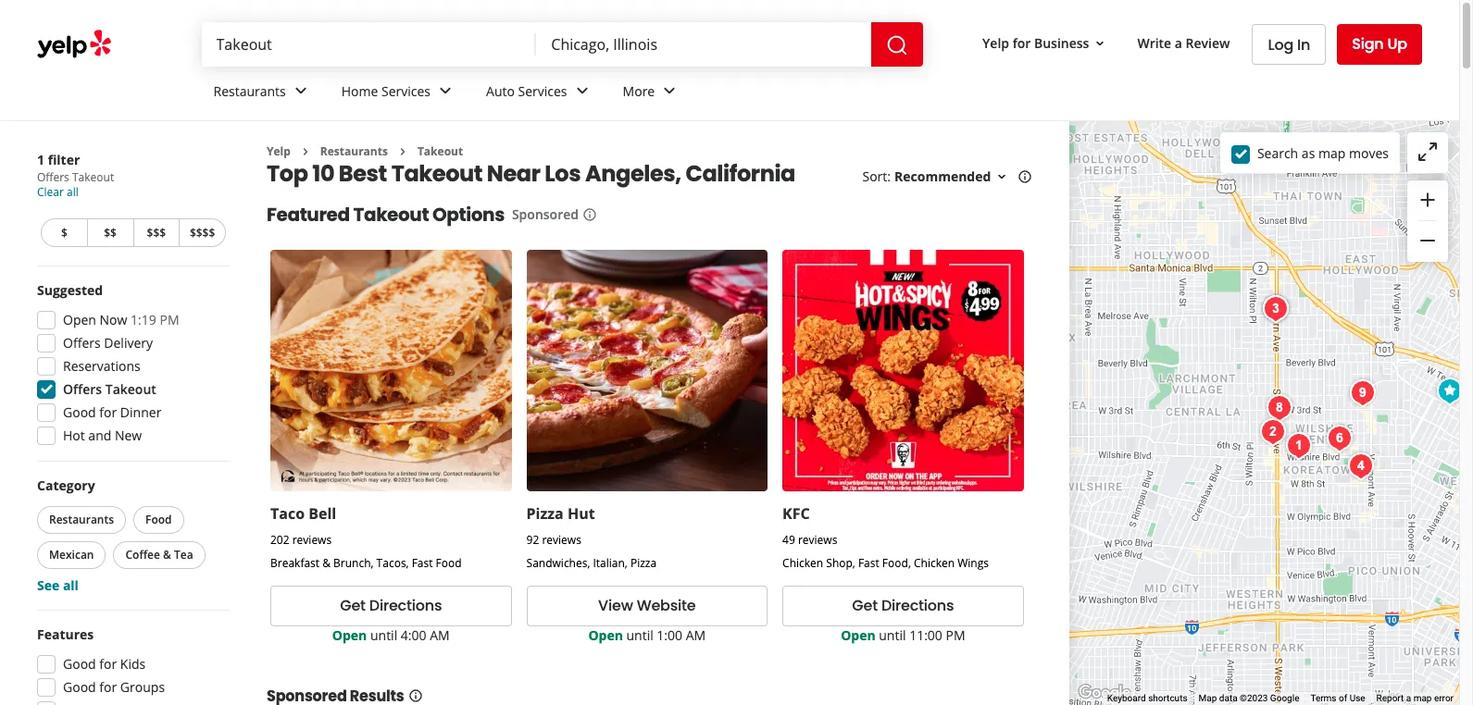 Task type: vqa. For each thing, say whether or not it's contained in the screenshot.
the right Baton
no



Task type: locate. For each thing, give the bounding box(es) containing it.
breakfast
[[270, 555, 320, 571]]

in
[[1297, 34, 1310, 55]]

rikas peruvian cuisine image
[[1344, 375, 1381, 412]]

wings
[[957, 555, 989, 571]]

1 horizontal spatial 24 chevron down v2 image
[[434, 80, 456, 102]]

takeout up dinner
[[105, 381, 156, 398]]

1 get directions link from the left
[[270, 586, 512, 627]]

delivery
[[104, 334, 153, 352]]

0 vertical spatial yelp
[[982, 34, 1009, 51]]

chicken
[[782, 555, 823, 571], [914, 555, 955, 571]]

24 chevron down v2 image right the 'auto services'
[[571, 80, 593, 102]]

10
[[312, 159, 334, 189]]

0 horizontal spatial &
[[163, 547, 171, 563]]

0 horizontal spatial until
[[370, 627, 397, 644]]

1 horizontal spatial restaurants
[[213, 82, 286, 100]]

0 horizontal spatial yelp
[[267, 144, 291, 159]]

reviews inside pizza hut 92 reviews sandwiches, italian, pizza
[[542, 532, 581, 548]]

for inside button
[[1013, 34, 1031, 51]]

None search field
[[201, 22, 927, 67]]

0 vertical spatial good
[[63, 404, 96, 421]]

write
[[1137, 34, 1171, 51]]

reviews up sandwiches,
[[542, 532, 581, 548]]

1 24 chevron down v2 image from the left
[[571, 80, 593, 102]]

1 horizontal spatial yelp
[[982, 34, 1009, 51]]

map left error
[[1413, 694, 1432, 704]]

good for good for groups
[[63, 679, 96, 696]]

good for good for kids
[[63, 655, 96, 673]]

1 until from the left
[[370, 627, 397, 644]]

1 services from the left
[[381, 82, 431, 100]]

1 directions from the left
[[369, 596, 442, 617]]

fast right tacos,
[[412, 555, 433, 571]]

all right see
[[63, 577, 79, 594]]

24 chevron down v2 image inside more link
[[658, 80, 681, 102]]

recommended
[[894, 168, 991, 186]]

0 horizontal spatial pm
[[160, 311, 179, 329]]

food inside taco bell 202 reviews breakfast & brunch, tacos, fast food
[[436, 555, 462, 571]]

get directions link down food,
[[782, 586, 1024, 627]]

1 vertical spatial restaurants
[[320, 144, 388, 159]]

1 horizontal spatial get directions
[[852, 596, 954, 617]]

get
[[340, 596, 366, 617], [852, 596, 878, 617]]

services for auto services
[[518, 82, 567, 100]]

$$$$
[[190, 225, 215, 241]]

fast left food,
[[858, 555, 879, 571]]

takeout
[[417, 144, 463, 159], [391, 159, 483, 189], [72, 169, 114, 185], [353, 202, 429, 228], [105, 381, 156, 398]]

16 chevron right v2 image
[[395, 144, 410, 159]]

0 horizontal spatial a
[[1175, 34, 1182, 51]]

0 vertical spatial pm
[[160, 311, 179, 329]]

until left 1:00
[[626, 627, 653, 644]]

1 vertical spatial 16 info v2 image
[[408, 689, 423, 704]]

rice chicken image
[[1342, 448, 1379, 485]]

until left 4:00
[[370, 627, 397, 644]]

services
[[381, 82, 431, 100], [518, 82, 567, 100]]

directions up 4:00
[[369, 596, 442, 617]]

a for report
[[1406, 694, 1411, 704]]

groups
[[120, 679, 165, 696]]

None field
[[216, 34, 522, 55], [551, 34, 856, 55]]

0 horizontal spatial fast
[[412, 555, 433, 571]]

1 vertical spatial all
[[63, 577, 79, 594]]

0 horizontal spatial directions
[[369, 596, 442, 617]]

restaurants up mexican at the left bottom of page
[[49, 512, 114, 528]]

2 horizontal spatial until
[[879, 627, 906, 644]]

takeout link
[[417, 144, 463, 159]]

24 chevron down v2 image left home
[[290, 80, 312, 102]]

chicken right food,
[[914, 555, 955, 571]]

data
[[1219, 694, 1237, 704]]

1 get directions from the left
[[340, 596, 442, 617]]

restaurants inside "link"
[[213, 82, 286, 100]]

24 chevron down v2 image
[[290, 80, 312, 102], [434, 80, 456, 102]]

good down good for kids
[[63, 679, 96, 696]]

good for good for dinner
[[63, 404, 96, 421]]

0 vertical spatial offers
[[37, 169, 69, 185]]

0 horizontal spatial 24 chevron down v2 image
[[571, 80, 593, 102]]

services for home services
[[381, 82, 431, 100]]

get for 49
[[852, 596, 878, 617]]

2 until from the left
[[626, 627, 653, 644]]

2 good from the top
[[63, 655, 96, 673]]

3 good from the top
[[63, 679, 96, 696]]

2 directions from the left
[[881, 596, 954, 617]]

0 horizontal spatial chicken
[[782, 555, 823, 571]]

1 vertical spatial offers
[[63, 334, 101, 352]]

1 fast from the left
[[412, 555, 433, 571]]

good
[[63, 404, 96, 421], [63, 655, 96, 673], [63, 679, 96, 696]]

2 get directions from the left
[[852, 596, 954, 617]]

16 info v2 image
[[582, 208, 597, 222]]

featured
[[267, 202, 350, 228]]

map region
[[848, 42, 1473, 705]]

1 horizontal spatial chicken
[[914, 555, 955, 571]]

terms
[[1310, 694, 1336, 704]]

1 vertical spatial map
[[1413, 694, 1432, 704]]

1 vertical spatial pm
[[946, 627, 965, 644]]

1 horizontal spatial services
[[518, 82, 567, 100]]

2 24 chevron down v2 image from the left
[[434, 80, 456, 102]]

1 24 chevron down v2 image from the left
[[290, 80, 312, 102]]

offers down reservations on the bottom left of the page
[[63, 381, 102, 398]]

yelp for business
[[982, 34, 1089, 51]]

1 horizontal spatial 16 info v2 image
[[1018, 170, 1033, 184]]

2 reviews from the left
[[542, 532, 581, 548]]

2 get from the left
[[852, 596, 878, 617]]

view
[[598, 596, 633, 617]]

reviews
[[292, 532, 332, 548], [542, 532, 581, 548], [798, 532, 837, 548]]

1 good from the top
[[63, 404, 96, 421]]

map for moves
[[1318, 144, 1346, 162]]

1 vertical spatial a
[[1406, 694, 1411, 704]]

open for pizza hut
[[588, 627, 623, 644]]

2 vertical spatial good
[[63, 679, 96, 696]]

1 horizontal spatial get directions link
[[782, 586, 1024, 627]]

4:00
[[401, 627, 426, 644]]

24 chevron down v2 image right more
[[658, 80, 681, 102]]

get for bell
[[340, 596, 366, 617]]

1 horizontal spatial until
[[626, 627, 653, 644]]

2 vertical spatial offers
[[63, 381, 102, 398]]

2 horizontal spatial reviews
[[798, 532, 837, 548]]

offers down "filter"
[[37, 169, 69, 185]]

$$$$ button
[[179, 218, 226, 247]]

24 chevron down v2 image for home services
[[434, 80, 456, 102]]

use
[[1350, 694, 1365, 704]]

yelp left 16 chevron right v2 icon
[[267, 144, 291, 159]]

shortcuts
[[1148, 694, 1187, 704]]

2 horizontal spatial restaurants
[[320, 144, 388, 159]]

coffee & tea button
[[113, 542, 205, 569]]

taco
[[270, 504, 305, 524]]

0 vertical spatial map
[[1318, 144, 1346, 162]]

pizza
[[526, 504, 564, 524], [630, 555, 656, 571]]

for for kids
[[99, 655, 117, 673]]

1 filter offers takeout clear all
[[37, 151, 114, 200]]

am
[[430, 627, 450, 644], [686, 627, 706, 644]]

get directions
[[340, 596, 442, 617], [852, 596, 954, 617]]

offers for offers takeout
[[63, 381, 102, 398]]

16 info v2 image down 4:00
[[408, 689, 423, 704]]

1 horizontal spatial directions
[[881, 596, 954, 617]]

24 chevron down v2 image inside the home services link
[[434, 80, 456, 102]]

all inside 1 filter offers takeout clear all
[[67, 184, 78, 200]]

1 vertical spatial restaurants link
[[320, 144, 388, 159]]

1 horizontal spatial fast
[[858, 555, 879, 571]]

open down suggested
[[63, 311, 96, 329]]

restaurants link right 16 chevron right v2 icon
[[320, 144, 388, 159]]

search as map moves
[[1257, 144, 1389, 162]]

sign up
[[1352, 33, 1407, 55]]

1 horizontal spatial map
[[1413, 694, 1432, 704]]

services right home
[[381, 82, 431, 100]]

yelp left business
[[982, 34, 1009, 51]]

open down 'view'
[[588, 627, 623, 644]]

a right report
[[1406, 694, 1411, 704]]

pm for open now 1:19 pm
[[160, 311, 179, 329]]

pm right '11:00'
[[946, 627, 965, 644]]

& inside button
[[163, 547, 171, 563]]

italian,
[[593, 555, 628, 571]]

report
[[1376, 694, 1404, 704]]

open until 1:00 am
[[588, 627, 706, 644]]

get directions link down tacos,
[[270, 586, 512, 627]]

keyboard shortcuts
[[1107, 694, 1187, 704]]

1 none field from the left
[[216, 34, 522, 55]]

restaurants button
[[37, 506, 126, 534]]

map right as
[[1318, 144, 1346, 162]]

log in link
[[1252, 24, 1326, 65]]

good down features
[[63, 655, 96, 673]]

0 horizontal spatial get directions link
[[270, 586, 512, 627]]

for up 'good for groups' on the left bottom of page
[[99, 655, 117, 673]]

3 until from the left
[[879, 627, 906, 644]]

more link
[[608, 67, 696, 120]]

am for website
[[686, 627, 706, 644]]

offers takeout
[[63, 381, 156, 398]]

16 info v2 image right 16 chevron down v2 image
[[1018, 170, 1033, 184]]

good up hot
[[63, 404, 96, 421]]

reviews right 49
[[798, 532, 837, 548]]

& left brunch,
[[322, 555, 330, 571]]

get directions for bell
[[340, 596, 442, 617]]

0 horizontal spatial pizza
[[526, 504, 564, 524]]

for left business
[[1013, 34, 1031, 51]]

hot
[[63, 427, 85, 444]]

see all button
[[37, 577, 79, 594]]

$$ button
[[87, 218, 133, 247]]

open left '11:00'
[[841, 627, 876, 644]]

group
[[1407, 181, 1448, 262], [31, 281, 230, 451], [33, 477, 230, 595], [31, 626, 230, 705]]

2 fast from the left
[[858, 555, 879, 571]]

home services link
[[327, 67, 471, 120]]

food right tacos,
[[436, 555, 462, 571]]

1 vertical spatial pizza
[[630, 555, 656, 571]]

2 get directions link from the left
[[782, 586, 1024, 627]]

1 horizontal spatial get
[[852, 596, 878, 617]]

reviews inside taco bell 202 reviews breakfast & brunch, tacos, fast food
[[292, 532, 332, 548]]

for down good for kids
[[99, 679, 117, 696]]

1 horizontal spatial reviews
[[542, 532, 581, 548]]

24 chevron down v2 image for more
[[658, 80, 681, 102]]

mexican button
[[37, 542, 106, 569]]

zoom out image
[[1417, 230, 1439, 252]]

2 am from the left
[[686, 627, 706, 644]]

1 horizontal spatial 24 chevron down v2 image
[[658, 80, 681, 102]]

until for 49
[[879, 627, 906, 644]]

coffee & tea
[[125, 547, 193, 563]]

24 chevron down v2 image
[[571, 80, 593, 102], [658, 80, 681, 102]]

0 horizontal spatial am
[[430, 627, 450, 644]]

services right auto on the left of the page
[[518, 82, 567, 100]]

directions
[[369, 596, 442, 617], [881, 596, 954, 617]]

restaurants inside button
[[49, 512, 114, 528]]

top 10 best takeout near los angeles, california
[[267, 159, 795, 189]]

open left 4:00
[[332, 627, 367, 644]]

restaurants right 16 chevron right v2 icon
[[320, 144, 388, 159]]

restaurants up yelp link
[[213, 82, 286, 100]]

get directions up open until 11:00 pm
[[852, 596, 954, 617]]

recommended button
[[894, 168, 1009, 186]]

49
[[782, 532, 795, 548]]

pizza up 92 on the bottom
[[526, 504, 564, 524]]

directions for bell
[[369, 596, 442, 617]]

map
[[1318, 144, 1346, 162], [1413, 694, 1432, 704]]

of
[[1339, 694, 1347, 704]]

auto
[[486, 82, 515, 100]]

16 chevron down v2 image
[[1093, 36, 1108, 51]]

0 horizontal spatial get
[[340, 596, 366, 617]]

2 24 chevron down v2 image from the left
[[658, 80, 681, 102]]

1 horizontal spatial am
[[686, 627, 706, 644]]

0 horizontal spatial get directions
[[340, 596, 442, 617]]

for
[[1013, 34, 1031, 51], [99, 404, 117, 421], [99, 655, 117, 673], [99, 679, 117, 696]]

chd mandu la image
[[1321, 420, 1358, 457]]

0 horizontal spatial 24 chevron down v2 image
[[290, 80, 312, 102]]

1 horizontal spatial food
[[436, 555, 462, 571]]

view website
[[598, 596, 696, 617]]

0 horizontal spatial map
[[1318, 144, 1346, 162]]

food button
[[133, 506, 184, 534]]

1 chicken from the left
[[782, 555, 823, 571]]

get up open until 11:00 pm
[[852, 596, 878, 617]]

1 horizontal spatial a
[[1406, 694, 1411, 704]]

1 vertical spatial food
[[436, 555, 462, 571]]

pm inside group
[[160, 311, 179, 329]]

map
[[1199, 694, 1217, 704]]

Near text field
[[551, 34, 856, 55]]

0 vertical spatial 16 info v2 image
[[1018, 170, 1033, 184]]

0 vertical spatial restaurants
[[213, 82, 286, 100]]

1 vertical spatial yelp
[[267, 144, 291, 159]]

get down brunch,
[[340, 596, 366, 617]]

1 horizontal spatial &
[[322, 555, 330, 571]]

2 services from the left
[[518, 82, 567, 100]]

takeout down "filter"
[[72, 169, 114, 185]]

a right write
[[1175, 34, 1182, 51]]

chicken down 49
[[782, 555, 823, 571]]

restaurants link up yelp link
[[199, 67, 327, 120]]

1 horizontal spatial pm
[[946, 627, 965, 644]]

abuelita's birria & mexican food image
[[1257, 290, 1294, 327]]

$$
[[104, 225, 117, 241]]

reviews for get
[[292, 532, 332, 548]]

0 horizontal spatial none field
[[216, 34, 522, 55]]

get directions up open until 4:00 am
[[340, 596, 442, 617]]

24 chevron down v2 image inside auto services link
[[571, 80, 593, 102]]

all right clear
[[67, 184, 78, 200]]

none field up home
[[216, 34, 522, 55]]

pizza right italian, at the bottom left of page
[[630, 555, 656, 571]]

brunch,
[[333, 555, 374, 571]]

3 reviews from the left
[[798, 532, 837, 548]]

write a review
[[1137, 34, 1230, 51]]

review
[[1186, 34, 1230, 51]]

am right 1:00
[[686, 627, 706, 644]]

0 vertical spatial all
[[67, 184, 78, 200]]

16 info v2 image
[[1018, 170, 1033, 184], [408, 689, 423, 704]]

taco bell image
[[1431, 373, 1468, 410]]

zoom in image
[[1417, 189, 1439, 211]]

2 none field from the left
[[551, 34, 856, 55]]

2 vertical spatial restaurants
[[49, 512, 114, 528]]

food up coffee & tea
[[145, 512, 172, 528]]

1 get from the left
[[340, 596, 366, 617]]

pizza hut 92 reviews sandwiches, italian, pizza
[[526, 504, 656, 571]]

write a review link
[[1130, 26, 1237, 60]]

& left tea
[[163, 547, 171, 563]]

0 horizontal spatial 16 info v2 image
[[408, 689, 423, 704]]

until left '11:00'
[[879, 627, 906, 644]]

1 am from the left
[[430, 627, 450, 644]]

offers up reservations on the bottom left of the page
[[63, 334, 101, 352]]

1 vertical spatial good
[[63, 655, 96, 673]]

0 horizontal spatial services
[[381, 82, 431, 100]]

none field up more link
[[551, 34, 856, 55]]

pm right '1:19' at the top of the page
[[160, 311, 179, 329]]

featured takeout options
[[267, 202, 504, 228]]

yelp inside yelp for business button
[[982, 34, 1009, 51]]

report a map error link
[[1376, 694, 1454, 704]]

get directions link for bell
[[270, 586, 512, 627]]

0 horizontal spatial restaurants
[[49, 512, 114, 528]]

am right 4:00
[[430, 627, 450, 644]]

directions for 49
[[881, 596, 954, 617]]

clear
[[37, 184, 64, 200]]

1 reviews from the left
[[292, 532, 332, 548]]

1:19
[[131, 311, 156, 329]]

0 vertical spatial food
[[145, 512, 172, 528]]

1 horizontal spatial none field
[[551, 34, 856, 55]]

restaurants link
[[199, 67, 327, 120], [320, 144, 388, 159]]

directions up '11:00'
[[881, 596, 954, 617]]

fast
[[412, 555, 433, 571], [858, 555, 879, 571]]

takeout down best
[[353, 202, 429, 228]]

bell
[[309, 504, 336, 524]]

kids
[[120, 655, 146, 673]]

sign
[[1352, 33, 1384, 55]]

reviews down taco bell link
[[292, 532, 332, 548]]

for down offers takeout
[[99, 404, 117, 421]]

$$$ button
[[133, 218, 179, 247]]

0 vertical spatial a
[[1175, 34, 1182, 51]]

0 horizontal spatial reviews
[[292, 532, 332, 548]]

24 chevron down v2 image left auto on the left of the page
[[434, 80, 456, 102]]

the kimbap image
[[1261, 389, 1298, 426]]

kfc 49 reviews chicken shop, fast food, chicken wings
[[782, 504, 989, 571]]

0 horizontal spatial food
[[145, 512, 172, 528]]

none field near
[[551, 34, 856, 55]]



Task type: describe. For each thing, give the bounding box(es) containing it.
pizza hut link
[[526, 504, 595, 524]]

offers inside 1 filter offers takeout clear all
[[37, 169, 69, 185]]

fast inside kfc 49 reviews chicken shop, fast food, chicken wings
[[858, 555, 879, 571]]

gengis khan image
[[1257, 290, 1294, 327]]

food,
[[882, 555, 911, 571]]

& inside taco bell 202 reviews breakfast & brunch, tacos, fast food
[[322, 555, 330, 571]]

0 vertical spatial restaurants link
[[199, 67, 327, 120]]

auto services
[[486, 82, 567, 100]]

map for error
[[1413, 694, 1432, 704]]

website
[[637, 596, 696, 617]]

Find text field
[[216, 34, 522, 55]]

$
[[61, 225, 67, 241]]

suggested
[[37, 281, 103, 299]]

mexican
[[49, 547, 94, 563]]

top
[[267, 159, 308, 189]]

log
[[1268, 34, 1293, 55]]

sandwiches,
[[526, 555, 590, 571]]

open until 11:00 pm
[[841, 627, 965, 644]]

reviews inside kfc 49 reviews chicken shop, fast food, chicken wings
[[798, 532, 837, 548]]

get directions link for 49
[[782, 586, 1024, 627]]

see all
[[37, 577, 79, 594]]

search image
[[886, 34, 908, 56]]

open for kfc
[[841, 627, 876, 644]]

1 horizontal spatial pizza
[[630, 555, 656, 571]]

restaurants for top restaurants "link"
[[213, 82, 286, 100]]

up
[[1387, 33, 1407, 55]]

pm for open until 11:00 pm
[[946, 627, 965, 644]]

keyboard
[[1107, 694, 1146, 704]]

new
[[115, 427, 142, 444]]

options
[[432, 202, 504, 228]]

none field find
[[216, 34, 522, 55]]

16 chevron down v2 image
[[995, 170, 1009, 184]]

24 chevron down v2 image for auto services
[[571, 80, 593, 102]]

features
[[37, 626, 94, 643]]

16 chevron right v2 image
[[298, 144, 313, 159]]

until for hut
[[626, 627, 653, 644]]

for for dinner
[[99, 404, 117, 421]]

group containing category
[[33, 477, 230, 595]]

takeout right 16 chevron right v2 image
[[417, 144, 463, 159]]

11:00
[[909, 627, 942, 644]]

good for groups
[[63, 679, 165, 696]]

a for write
[[1175, 34, 1182, 51]]

group containing features
[[31, 626, 230, 705]]

offers delivery
[[63, 334, 153, 352]]

©2023
[[1240, 694, 1268, 704]]

2 chicken from the left
[[914, 555, 955, 571]]

business
[[1034, 34, 1089, 51]]

auto services link
[[471, 67, 608, 120]]

open for taco bell
[[332, 627, 367, 644]]

terms of use
[[1310, 694, 1365, 704]]

am for directions
[[430, 627, 450, 644]]

hot and new
[[63, 427, 142, 444]]

business categories element
[[199, 67, 1422, 120]]

as
[[1302, 144, 1315, 162]]

restaurants for restaurants button
[[49, 512, 114, 528]]

shop,
[[826, 555, 855, 571]]

for for groups
[[99, 679, 117, 696]]

google image
[[1074, 681, 1135, 705]]

takeout up options
[[391, 159, 483, 189]]

and
[[88, 427, 111, 444]]

92
[[526, 532, 539, 548]]

tacos,
[[376, 555, 409, 571]]

get directions for 49
[[852, 596, 954, 617]]

expand map image
[[1417, 141, 1439, 163]]

fast inside taco bell 202 reviews breakfast & brunch, tacos, fast food
[[412, 555, 433, 571]]

yelp for yelp for business
[[982, 34, 1009, 51]]

food inside button
[[145, 512, 172, 528]]

yelp for yelp link
[[267, 144, 291, 159]]

kfc
[[782, 504, 810, 524]]

$$$
[[147, 225, 166, 241]]

sign up link
[[1337, 24, 1422, 65]]

yelp for business button
[[975, 26, 1115, 60]]

hut
[[567, 504, 595, 524]]

0 vertical spatial pizza
[[526, 504, 564, 524]]

group containing suggested
[[31, 281, 230, 451]]

taco bell 202 reviews breakfast & brunch, tacos, fast food
[[270, 504, 462, 571]]

taco bell link
[[270, 504, 336, 524]]

202
[[270, 532, 289, 548]]

report a map error
[[1376, 694, 1454, 704]]

coffee
[[125, 547, 160, 563]]

log in
[[1268, 34, 1310, 55]]

home services
[[341, 82, 431, 100]]

clear all link
[[37, 184, 78, 200]]

sponsored
[[512, 206, 579, 224]]

los
[[545, 159, 581, 189]]

sort:
[[862, 168, 891, 186]]

tip's house image
[[1254, 413, 1291, 450]]

reservations
[[63, 357, 141, 375]]

open now 1:19 pm
[[63, 311, 179, 329]]

california
[[686, 159, 795, 189]]

keyboard shortcuts button
[[1107, 693, 1187, 705]]

1:00
[[657, 627, 682, 644]]

reviews for view
[[542, 532, 581, 548]]

moves
[[1349, 144, 1389, 162]]

kfc link
[[782, 504, 810, 524]]

cooking mom image
[[1280, 427, 1317, 464]]

24 chevron down v2 image for restaurants
[[290, 80, 312, 102]]

category
[[37, 477, 95, 494]]

$ button
[[41, 218, 87, 247]]

for for business
[[1013, 34, 1031, 51]]

offers for offers delivery
[[63, 334, 101, 352]]

near
[[487, 159, 540, 189]]

takeout inside 1 filter offers takeout clear all
[[72, 169, 114, 185]]

until for bell
[[370, 627, 397, 644]]

angeles,
[[585, 159, 681, 189]]



